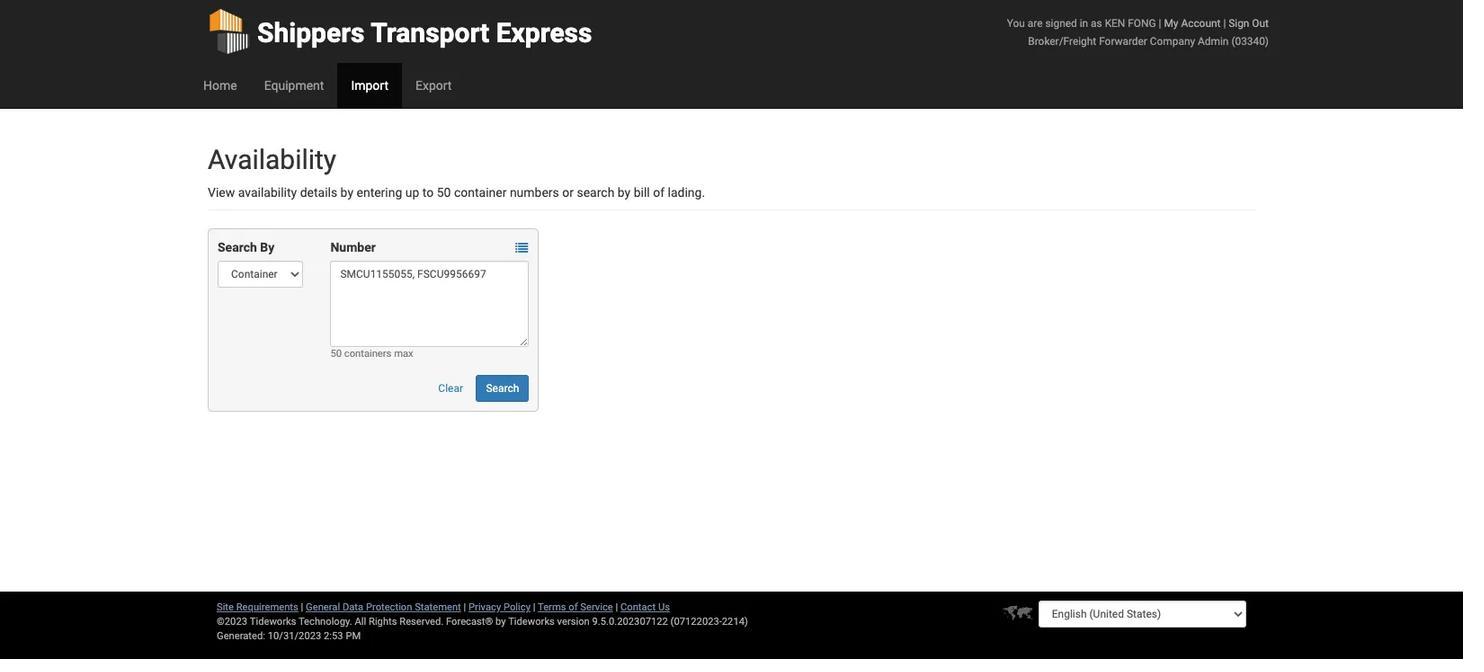 Task type: describe. For each thing, give the bounding box(es) containing it.
forecast®
[[446, 616, 493, 628]]

you
[[1007, 17, 1025, 30]]

show list image
[[516, 242, 528, 255]]

9.5.0.202307122
[[592, 616, 668, 628]]

shippers transport express
[[257, 17, 592, 49]]

home
[[203, 78, 237, 93]]

service
[[580, 602, 613, 613]]

general data protection statement link
[[306, 602, 461, 613]]

sign
[[1229, 17, 1250, 30]]

export
[[416, 78, 452, 93]]

shippers
[[257, 17, 365, 49]]

2214)
[[722, 616, 748, 628]]

view
[[208, 185, 235, 200]]

you are signed in as ken fong | my account | sign out broker/freight forwarder company admin (03340)
[[1007, 17, 1269, 48]]

containers
[[344, 348, 392, 360]]

pm
[[346, 630, 361, 642]]

fong
[[1128, 17, 1156, 30]]

of inside site requirements | general data protection statement | privacy policy | terms of service | contact us ©2023 tideworks technology. all rights reserved. forecast® by tideworks version 9.5.0.202307122 (07122023-2214) generated: 10/31/2023 2:53 pm
[[569, 602, 578, 613]]

company
[[1150, 35, 1195, 48]]

forwarder
[[1099, 35, 1148, 48]]

my
[[1164, 17, 1179, 30]]

site
[[217, 602, 234, 613]]

bill
[[634, 185, 650, 200]]

search by
[[218, 240, 275, 255]]

as
[[1091, 17, 1102, 30]]

protection
[[366, 602, 412, 613]]

contact
[[621, 602, 656, 613]]

equipment
[[264, 78, 324, 93]]

account
[[1181, 17, 1221, 30]]

up
[[405, 185, 419, 200]]

container
[[454, 185, 507, 200]]

©2023 tideworks
[[217, 616, 296, 628]]

general
[[306, 602, 340, 613]]

| up tideworks
[[533, 602, 536, 613]]

technology.
[[299, 616, 352, 628]]

statement
[[415, 602, 461, 613]]

Number text field
[[330, 261, 529, 347]]

home button
[[190, 63, 251, 108]]

| left general
[[301, 602, 303, 613]]

| up 9.5.0.202307122
[[616, 602, 618, 613]]

requirements
[[236, 602, 298, 613]]

policy
[[504, 602, 531, 613]]

number
[[330, 240, 376, 255]]

import
[[351, 78, 389, 93]]

search for search
[[486, 382, 519, 395]]

privacy policy link
[[469, 602, 531, 613]]

view availability details by entering up to 50 container numbers or search by bill of lading.
[[208, 185, 705, 200]]

availability
[[238, 185, 297, 200]]

| left 'my'
[[1159, 17, 1162, 30]]



Task type: vqa. For each thing, say whether or not it's contained in the screenshot.
COMPANY
yes



Task type: locate. For each thing, give the bounding box(es) containing it.
terms of service link
[[538, 602, 613, 613]]

reserved.
[[400, 616, 444, 628]]

details
[[300, 185, 337, 200]]

data
[[343, 602, 363, 613]]

export button
[[402, 63, 465, 108]]

1 vertical spatial search
[[486, 382, 519, 395]]

search right clear button
[[486, 382, 519, 395]]

privacy
[[469, 602, 501, 613]]

by left 'bill' at the left of the page
[[618, 185, 631, 200]]

search button
[[476, 375, 529, 402]]

search left by
[[218, 240, 257, 255]]

2:53
[[324, 630, 343, 642]]

0 horizontal spatial by
[[341, 185, 353, 200]]

1 vertical spatial 50
[[330, 348, 342, 360]]

to
[[423, 185, 434, 200]]

by
[[341, 185, 353, 200], [618, 185, 631, 200], [496, 616, 506, 628]]

lading.
[[668, 185, 705, 200]]

signed
[[1046, 17, 1077, 30]]

10/31/2023
[[268, 630, 321, 642]]

sign out link
[[1229, 17, 1269, 30]]

import button
[[338, 63, 402, 108]]

1 horizontal spatial 50
[[437, 185, 451, 200]]

site requirements | general data protection statement | privacy policy | terms of service | contact us ©2023 tideworks technology. all rights reserved. forecast® by tideworks version 9.5.0.202307122 (07122023-2214) generated: 10/31/2023 2:53 pm
[[217, 602, 748, 642]]

0 vertical spatial of
[[653, 185, 665, 200]]

by right details
[[341, 185, 353, 200]]

1 vertical spatial of
[[569, 602, 578, 613]]

by down 'privacy policy' link
[[496, 616, 506, 628]]

in
[[1080, 17, 1088, 30]]

1 horizontal spatial of
[[653, 185, 665, 200]]

search inside 'button'
[[486, 382, 519, 395]]

all
[[355, 616, 366, 628]]

site requirements link
[[217, 602, 298, 613]]

of
[[653, 185, 665, 200], [569, 602, 578, 613]]

by
[[260, 240, 275, 255]]

or
[[562, 185, 574, 200]]

0 horizontal spatial 50
[[330, 348, 342, 360]]

0 horizontal spatial search
[[218, 240, 257, 255]]

clear
[[438, 382, 463, 395]]

express
[[496, 17, 592, 49]]

1 horizontal spatial search
[[486, 382, 519, 395]]

availability
[[208, 144, 336, 175]]

50 left containers
[[330, 348, 342, 360]]

contact us link
[[621, 602, 670, 613]]

max
[[394, 348, 413, 360]]

50 containers max
[[330, 348, 413, 360]]

50
[[437, 185, 451, 200], [330, 348, 342, 360]]

broker/freight
[[1028, 35, 1097, 48]]

us
[[658, 602, 670, 613]]

version
[[557, 616, 590, 628]]

by inside site requirements | general data protection statement | privacy policy | terms of service | contact us ©2023 tideworks technology. all rights reserved. forecast® by tideworks version 9.5.0.202307122 (07122023-2214) generated: 10/31/2023 2:53 pm
[[496, 616, 506, 628]]

(03340)
[[1232, 35, 1269, 48]]

transport
[[371, 17, 489, 49]]

terms
[[538, 602, 566, 613]]

1 horizontal spatial by
[[496, 616, 506, 628]]

out
[[1252, 17, 1269, 30]]

shippers transport express link
[[208, 0, 592, 63]]

equipment button
[[251, 63, 338, 108]]

0 horizontal spatial of
[[569, 602, 578, 613]]

|
[[1159, 17, 1162, 30], [1224, 17, 1226, 30], [301, 602, 303, 613], [464, 602, 466, 613], [533, 602, 536, 613], [616, 602, 618, 613]]

50 right to
[[437, 185, 451, 200]]

2 horizontal spatial by
[[618, 185, 631, 200]]

numbers
[[510, 185, 559, 200]]

0 vertical spatial search
[[218, 240, 257, 255]]

my account link
[[1164, 17, 1221, 30]]

(07122023-
[[671, 616, 722, 628]]

search
[[577, 185, 615, 200]]

| left 'sign'
[[1224, 17, 1226, 30]]

of right 'bill' at the left of the page
[[653, 185, 665, 200]]

search for search by
[[218, 240, 257, 255]]

of up version
[[569, 602, 578, 613]]

generated:
[[217, 630, 265, 642]]

search
[[218, 240, 257, 255], [486, 382, 519, 395]]

admin
[[1198, 35, 1229, 48]]

ken
[[1105, 17, 1125, 30]]

are
[[1028, 17, 1043, 30]]

tideworks
[[508, 616, 555, 628]]

| up the forecast®
[[464, 602, 466, 613]]

clear button
[[428, 375, 473, 402]]

rights
[[369, 616, 397, 628]]

0 vertical spatial 50
[[437, 185, 451, 200]]

entering
[[357, 185, 402, 200]]



